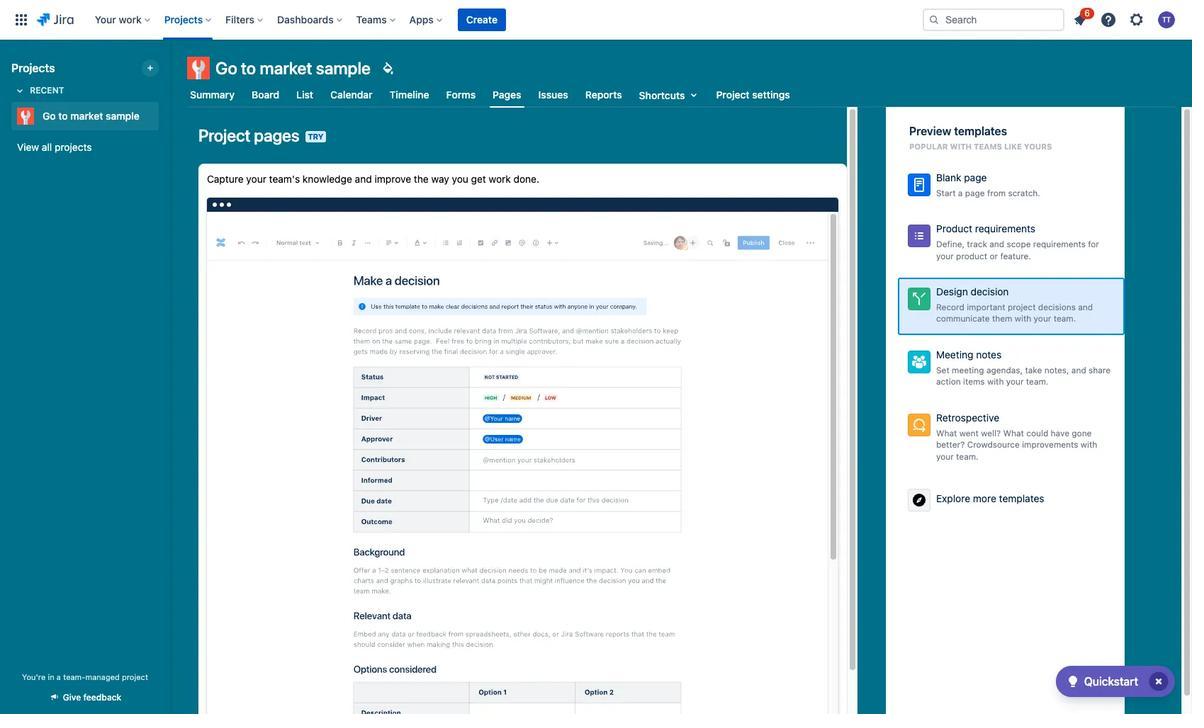 Task type: vqa. For each thing, say whether or not it's contained in the screenshot.
JIRA WORK MANAGEMENT
no



Task type: describe. For each thing, give the bounding box(es) containing it.
you're
[[22, 673, 46, 682]]

projects inside popup button
[[164, 13, 203, 26]]

your
[[95, 13, 116, 26]]

knowledge
[[303, 173, 352, 185]]

and left improve in the top left of the page
[[355, 173, 372, 185]]

project for project settings
[[716, 89, 750, 101]]

shortcuts button
[[636, 82, 705, 108]]

help image
[[1100, 11, 1117, 28]]

your work button
[[91, 9, 156, 31]]

better?
[[936, 440, 965, 450]]

record
[[936, 302, 964, 312]]

product
[[936, 223, 972, 235]]

give
[[63, 692, 81, 703]]

teams
[[974, 142, 1002, 151]]

improve
[[375, 173, 411, 185]]

teams
[[356, 13, 387, 26]]

way
[[431, 173, 449, 185]]

list link
[[294, 82, 316, 108]]

meeting
[[936, 349, 973, 361]]

1 vertical spatial page
[[965, 188, 985, 198]]

apps
[[409, 13, 434, 26]]

notifications image
[[1072, 11, 1089, 28]]

and inside meeting notes set meeting agendas, take notes, and share action items with your team.
[[1072, 365, 1086, 375]]

summary link
[[187, 82, 237, 108]]

with inside retrospective what went well? what could have gone better? crowdsource improvements with your team.
[[1081, 440, 1097, 450]]

collapse recent projects image
[[11, 82, 28, 99]]

explore more templates button
[[898, 479, 1125, 521]]

retrospective what went well? what could have gone better? crowdsource improvements with your team.
[[936, 412, 1097, 462]]

feature.
[[1000, 251, 1031, 261]]

notes,
[[1045, 365, 1069, 375]]

all
[[42, 141, 52, 153]]

0 horizontal spatial market
[[70, 110, 103, 122]]

decision
[[971, 286, 1009, 298]]

teams button
[[352, 9, 401, 31]]

banner containing your work
[[0, 0, 1192, 40]]

product
[[956, 251, 987, 261]]

2 what from the left
[[1003, 428, 1024, 438]]

have
[[1051, 428, 1070, 438]]

gone
[[1072, 428, 1092, 438]]

retrospective
[[936, 412, 999, 424]]

explore more templates
[[936, 492, 1044, 504]]

design
[[936, 286, 968, 298]]

communicate
[[936, 314, 990, 324]]

project inside design decision record important project decisions and communicate them with your team.
[[1008, 302, 1036, 312]]

calendar link
[[328, 82, 375, 108]]

team-
[[63, 673, 85, 682]]

capture your team's knowledge and improve the way you get work done.
[[207, 173, 539, 185]]

decisions
[[1038, 302, 1076, 312]]

primary element
[[9, 0, 923, 40]]

templates inside explore more templates button
[[999, 492, 1044, 504]]

give feedback button
[[40, 686, 130, 709]]

design decision record important project decisions and communicate them with your team.
[[936, 286, 1093, 324]]

dashboards
[[277, 13, 334, 26]]

or
[[990, 251, 998, 261]]

you're in a team-managed project
[[22, 673, 148, 682]]

went
[[960, 428, 979, 438]]

preview
[[909, 125, 951, 137]]

create button
[[458, 9, 506, 31]]

with inside meeting notes set meeting agendas, take notes, and share action items with your team.
[[987, 377, 1004, 387]]

them
[[992, 314, 1012, 324]]

project for project pages
[[198, 125, 250, 145]]

projects
[[55, 141, 92, 153]]

improvements
[[1022, 440, 1078, 450]]

issues
[[538, 89, 568, 101]]

team. inside design decision record important project decisions and communicate them with your team.
[[1054, 314, 1076, 324]]

important
[[967, 302, 1005, 312]]

view
[[17, 141, 39, 153]]

product requirements image
[[911, 228, 928, 245]]

explore
[[936, 492, 970, 504]]

preview templates popular with teams like yours
[[909, 125, 1052, 151]]

recent
[[30, 85, 64, 96]]

try
[[308, 132, 323, 141]]

quickstart button
[[1056, 666, 1175, 697]]

shortcuts
[[639, 89, 685, 101]]

like
[[1004, 142, 1022, 151]]

0 horizontal spatial sample
[[106, 110, 140, 122]]

0 vertical spatial go
[[215, 58, 237, 78]]

go to market sample link
[[11, 102, 153, 130]]

1 horizontal spatial sample
[[316, 58, 371, 78]]

0 vertical spatial page
[[964, 172, 987, 184]]

could
[[1026, 428, 1048, 438]]

feedback
[[83, 692, 121, 703]]

yours
[[1024, 142, 1052, 151]]

your inside product requirements define, track and scope requirements for your product or feature.
[[936, 251, 954, 261]]

6
[[1085, 8, 1090, 18]]

tab list containing pages
[[179, 82, 1184, 108]]

timeline
[[390, 89, 429, 101]]

blank
[[936, 172, 961, 184]]

meeting
[[952, 365, 984, 375]]

get
[[471, 173, 486, 185]]

start
[[936, 188, 956, 198]]

action
[[936, 377, 961, 387]]

retrospective image
[[911, 417, 928, 434]]

items
[[963, 377, 985, 387]]

team. for meeting notes
[[1026, 377, 1049, 387]]

blank image
[[911, 176, 928, 193]]

team. for retrospective
[[956, 451, 979, 462]]

1 vertical spatial project
[[122, 673, 148, 682]]

1 what from the left
[[936, 428, 957, 438]]



Task type: locate. For each thing, give the bounding box(es) containing it.
with down gone
[[1081, 440, 1097, 450]]

1 vertical spatial go
[[43, 110, 56, 122]]

1 horizontal spatial team.
[[1026, 377, 1049, 387]]

and inside design decision record important project decisions and communicate them with your team.
[[1078, 302, 1093, 312]]

team. inside meeting notes set meeting agendas, take notes, and share action items with your team.
[[1026, 377, 1049, 387]]

project
[[716, 89, 750, 101], [198, 125, 250, 145]]

1 vertical spatial team.
[[1026, 377, 1049, 387]]

0 horizontal spatial project
[[198, 125, 250, 145]]

meeting notes image
[[911, 354, 928, 371]]

decision image
[[911, 291, 928, 308]]

to up 'board'
[[241, 58, 256, 78]]

team's
[[269, 173, 300, 185]]

team. down better?
[[956, 451, 979, 462]]

crowdsource
[[967, 440, 1020, 450]]

0 vertical spatial requirements
[[975, 223, 1036, 235]]

scope
[[1007, 239, 1031, 249]]

share
[[1089, 365, 1111, 375]]

work
[[119, 13, 142, 26], [489, 173, 511, 185]]

0 vertical spatial team.
[[1054, 314, 1076, 324]]

meeting notes set meeting agendas, take notes, and share action items with your team.
[[936, 349, 1111, 387]]

sample up calendar
[[316, 58, 371, 78]]

0 vertical spatial project
[[1008, 302, 1036, 312]]

1 horizontal spatial go to market sample
[[215, 58, 371, 78]]

view all projects
[[17, 141, 92, 153]]

templates inside "preview templates popular with teams like yours"
[[954, 125, 1007, 137]]

from
[[987, 188, 1006, 198]]

with inside "preview templates popular with teams like yours"
[[950, 142, 972, 151]]

managed
[[85, 673, 120, 682]]

more image
[[911, 492, 928, 509]]

to down recent
[[58, 110, 68, 122]]

your inside design decision record important project decisions and communicate them with your team.
[[1034, 314, 1051, 324]]

project right managed at the bottom of the page
[[122, 673, 148, 682]]

notes
[[976, 349, 1002, 361]]

0 vertical spatial project
[[716, 89, 750, 101]]

1 vertical spatial a
[[57, 673, 61, 682]]

1 horizontal spatial what
[[1003, 428, 1024, 438]]

sidebar navigation image
[[155, 57, 186, 85]]

0 horizontal spatial to
[[58, 110, 68, 122]]

projects
[[164, 13, 203, 26], [11, 62, 55, 74]]

0 vertical spatial projects
[[164, 13, 203, 26]]

what up better?
[[936, 428, 957, 438]]

you
[[452, 173, 468, 185]]

pages
[[493, 88, 521, 101]]

Search field
[[923, 9, 1065, 31]]

and up or
[[990, 239, 1004, 249]]

capture
[[207, 173, 244, 185]]

0 horizontal spatial work
[[119, 13, 142, 26]]

a
[[958, 188, 963, 198], [57, 673, 61, 682]]

filters
[[225, 13, 255, 26]]

templates up the teams
[[954, 125, 1007, 137]]

done.
[[514, 173, 539, 185]]

projects up sidebar navigation icon
[[164, 13, 203, 26]]

1 vertical spatial requirements
[[1033, 239, 1086, 249]]

with left the teams
[[950, 142, 972, 151]]

0 horizontal spatial what
[[936, 428, 957, 438]]

projects up recent
[[11, 62, 55, 74]]

requirements up scope
[[975, 223, 1036, 235]]

your inside retrospective what went well? what could have gone better? crowdsource improvements with your team.
[[936, 451, 954, 462]]

what
[[936, 428, 957, 438], [1003, 428, 1024, 438]]

0 vertical spatial to
[[241, 58, 256, 78]]

dismiss quickstart image
[[1147, 670, 1170, 693]]

team. down the take
[[1026, 377, 1049, 387]]

popular
[[909, 142, 948, 151]]

page right blank
[[964, 172, 987, 184]]

settings
[[752, 89, 790, 101]]

1 horizontal spatial project
[[716, 89, 750, 101]]

with
[[950, 142, 972, 151], [1015, 314, 1031, 324], [987, 377, 1004, 387], [1081, 440, 1097, 450]]

1 vertical spatial projects
[[11, 62, 55, 74]]

project pages
[[198, 125, 299, 145]]

1 horizontal spatial project
[[1008, 302, 1036, 312]]

go down recent
[[43, 110, 56, 122]]

blank page start a page from scratch.
[[936, 172, 1040, 198]]

1 vertical spatial to
[[58, 110, 68, 122]]

requirements left for
[[1033, 239, 1086, 249]]

0 horizontal spatial project
[[122, 673, 148, 682]]

0 horizontal spatial team.
[[956, 451, 979, 462]]

banner
[[0, 0, 1192, 40]]

1 horizontal spatial a
[[958, 188, 963, 198]]

forms
[[446, 89, 476, 101]]

settings image
[[1128, 11, 1145, 28]]

templates right more
[[999, 492, 1044, 504]]

issues link
[[536, 82, 571, 108]]

team. down decisions
[[1054, 314, 1076, 324]]

work inside dropdown button
[[119, 13, 142, 26]]

0 horizontal spatial projects
[[11, 62, 55, 74]]

quickstart
[[1084, 675, 1138, 688]]

work right 'your'
[[119, 13, 142, 26]]

0 vertical spatial a
[[958, 188, 963, 198]]

reports link
[[582, 82, 625, 108]]

project left settings
[[716, 89, 750, 101]]

project settings
[[716, 89, 790, 101]]

and inside product requirements define, track and scope requirements for your product or feature.
[[990, 239, 1004, 249]]

your left team's
[[246, 173, 266, 185]]

2 horizontal spatial team.
[[1054, 314, 1076, 324]]

1 horizontal spatial to
[[241, 58, 256, 78]]

jira image
[[37, 11, 74, 28], [37, 11, 74, 28]]

reports
[[585, 89, 622, 101]]

product requirements define, track and scope requirements for your product or feature.
[[936, 223, 1099, 261]]

1 vertical spatial go to market sample
[[43, 110, 140, 122]]

for
[[1088, 239, 1099, 249]]

go to market sample
[[215, 58, 371, 78], [43, 110, 140, 122]]

pages
[[254, 125, 299, 145]]

1 horizontal spatial market
[[260, 58, 312, 78]]

with inside design decision record important project decisions and communicate them with your team.
[[1015, 314, 1031, 324]]

1 vertical spatial project
[[198, 125, 250, 145]]

0 horizontal spatial go
[[43, 110, 56, 122]]

dashboards button
[[273, 9, 348, 31]]

your
[[246, 173, 266, 185], [936, 251, 954, 261], [1034, 314, 1051, 324], [1006, 377, 1024, 387], [936, 451, 954, 462]]

0 vertical spatial sample
[[316, 58, 371, 78]]

timeline link
[[387, 82, 432, 108]]

list
[[296, 89, 313, 101]]

track
[[967, 239, 987, 249]]

market
[[260, 58, 312, 78], [70, 110, 103, 122]]

check image
[[1064, 673, 1081, 690]]

your inside meeting notes set meeting agendas, take notes, and share action items with your team.
[[1006, 377, 1024, 387]]

1 vertical spatial templates
[[999, 492, 1044, 504]]

add to starred image
[[155, 108, 172, 125]]

the
[[414, 173, 429, 185]]

project down summary link
[[198, 125, 250, 145]]

1 vertical spatial work
[[489, 173, 511, 185]]

with down agendas,
[[987, 377, 1004, 387]]

sample left "add to starred" image
[[106, 110, 140, 122]]

what right the well?
[[1003, 428, 1024, 438]]

take
[[1025, 365, 1042, 375]]

a right "start"
[[958, 188, 963, 198]]

go up summary
[[215, 58, 237, 78]]

search image
[[928, 14, 940, 26]]

go
[[215, 58, 237, 78], [43, 110, 56, 122]]

work right get
[[489, 173, 511, 185]]

project settings link
[[713, 82, 793, 108]]

board
[[252, 89, 279, 101]]

1 horizontal spatial projects
[[164, 13, 203, 26]]

your down define,
[[936, 251, 954, 261]]

with right the them
[[1015, 314, 1031, 324]]

project inside "link"
[[716, 89, 750, 101]]

0 vertical spatial go to market sample
[[215, 58, 371, 78]]

page left the from in the right of the page
[[965, 188, 985, 198]]

project up the them
[[1008, 302, 1036, 312]]

go to market sample up view all projects link
[[43, 110, 140, 122]]

give feedback
[[63, 692, 121, 703]]

your work
[[95, 13, 142, 26]]

team.
[[1054, 314, 1076, 324], [1026, 377, 1049, 387], [956, 451, 979, 462]]

1 horizontal spatial go
[[215, 58, 237, 78]]

appswitcher icon image
[[13, 11, 30, 28]]

1 vertical spatial market
[[70, 110, 103, 122]]

in
[[48, 673, 54, 682]]

2 vertical spatial team.
[[956, 451, 979, 462]]

filters button
[[221, 9, 269, 31]]

set background color image
[[379, 60, 396, 77]]

a inside blank page start a page from scratch.
[[958, 188, 963, 198]]

0 horizontal spatial go to market sample
[[43, 110, 140, 122]]

0 horizontal spatial a
[[57, 673, 61, 682]]

forms link
[[443, 82, 479, 108]]

create
[[466, 13, 498, 26]]

and left share
[[1072, 365, 1086, 375]]

calendar
[[330, 89, 373, 101]]

define,
[[936, 239, 965, 249]]

market up list
[[260, 58, 312, 78]]

1 horizontal spatial work
[[489, 173, 511, 185]]

go to market sample up list
[[215, 58, 371, 78]]

tab list
[[179, 82, 1184, 108]]

0 vertical spatial market
[[260, 58, 312, 78]]

projects button
[[160, 9, 217, 31]]

and right decisions
[[1078, 302, 1093, 312]]

create project image
[[145, 62, 156, 74]]

scratch.
[[1008, 188, 1040, 198]]

team. inside retrospective what went well? what could have gone better? crowdsource improvements with your team.
[[956, 451, 979, 462]]

0 vertical spatial work
[[119, 13, 142, 26]]

a right in
[[57, 673, 61, 682]]

view all projects link
[[11, 135, 159, 160]]

summary
[[190, 89, 235, 101]]

0 vertical spatial templates
[[954, 125, 1007, 137]]

your down decisions
[[1034, 314, 1051, 324]]

1 vertical spatial sample
[[106, 110, 140, 122]]

apps button
[[405, 9, 448, 31]]

your down agendas,
[[1006, 377, 1024, 387]]

your down better?
[[936, 451, 954, 462]]

well?
[[981, 428, 1001, 438]]

[object object] confluence template image
[[207, 212, 828, 714]]

agendas,
[[987, 365, 1023, 375]]

market up view all projects link
[[70, 110, 103, 122]]

your profile and settings image
[[1158, 11, 1175, 28]]



